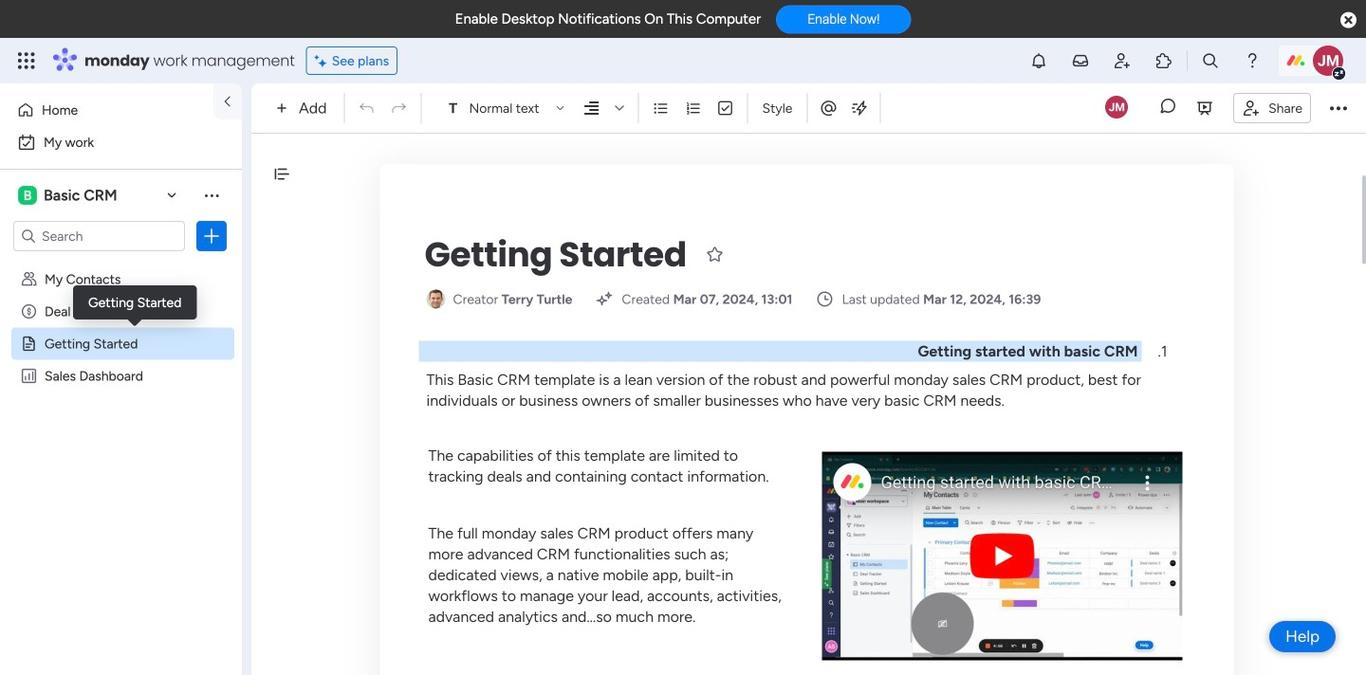 Task type: locate. For each thing, give the bounding box(es) containing it.
dapulse close image
[[1341, 11, 1357, 30]]

jeremy miller image
[[1314, 46, 1344, 76]]

dynamic values image
[[850, 99, 869, 118]]

None field
[[420, 230, 692, 280]]

option
[[11, 95, 202, 125], [11, 127, 231, 158], [0, 262, 242, 266]]

monday marketplace image
[[1155, 51, 1174, 70]]

1 vertical spatial option
[[11, 127, 231, 158]]

v2 ellipsis image
[[1331, 96, 1348, 121]]

list box
[[0, 260, 242, 649]]

numbered list image
[[685, 100, 702, 117]]

see plans image
[[315, 50, 332, 71]]

notifications image
[[1030, 51, 1049, 70]]

options image
[[202, 227, 221, 246]]

workspace selection element
[[18, 184, 120, 207]]

public dashboard image
[[20, 367, 38, 385]]

0 vertical spatial option
[[11, 95, 202, 125]]



Task type: vqa. For each thing, say whether or not it's contained in the screenshot.
v2 small numbers digit column outline image associated with Medium
no



Task type: describe. For each thing, give the bounding box(es) containing it.
help image
[[1243, 51, 1262, 70]]

add to favorites image
[[706, 245, 725, 264]]

workspace options image
[[202, 186, 221, 205]]

Search in workspace field
[[40, 225, 159, 247]]

checklist image
[[717, 100, 734, 117]]

invite members image
[[1113, 51, 1132, 70]]

bulleted list image
[[653, 100, 670, 117]]

select product image
[[17, 51, 36, 70]]

public board image
[[20, 335, 38, 353]]

board activity image
[[1106, 96, 1129, 118]]

2 vertical spatial option
[[0, 262, 242, 266]]

search everything image
[[1202, 51, 1221, 70]]

update feed image
[[1072, 51, 1091, 70]]

workspace image
[[18, 185, 37, 206]]

mention image
[[820, 98, 839, 117]]



